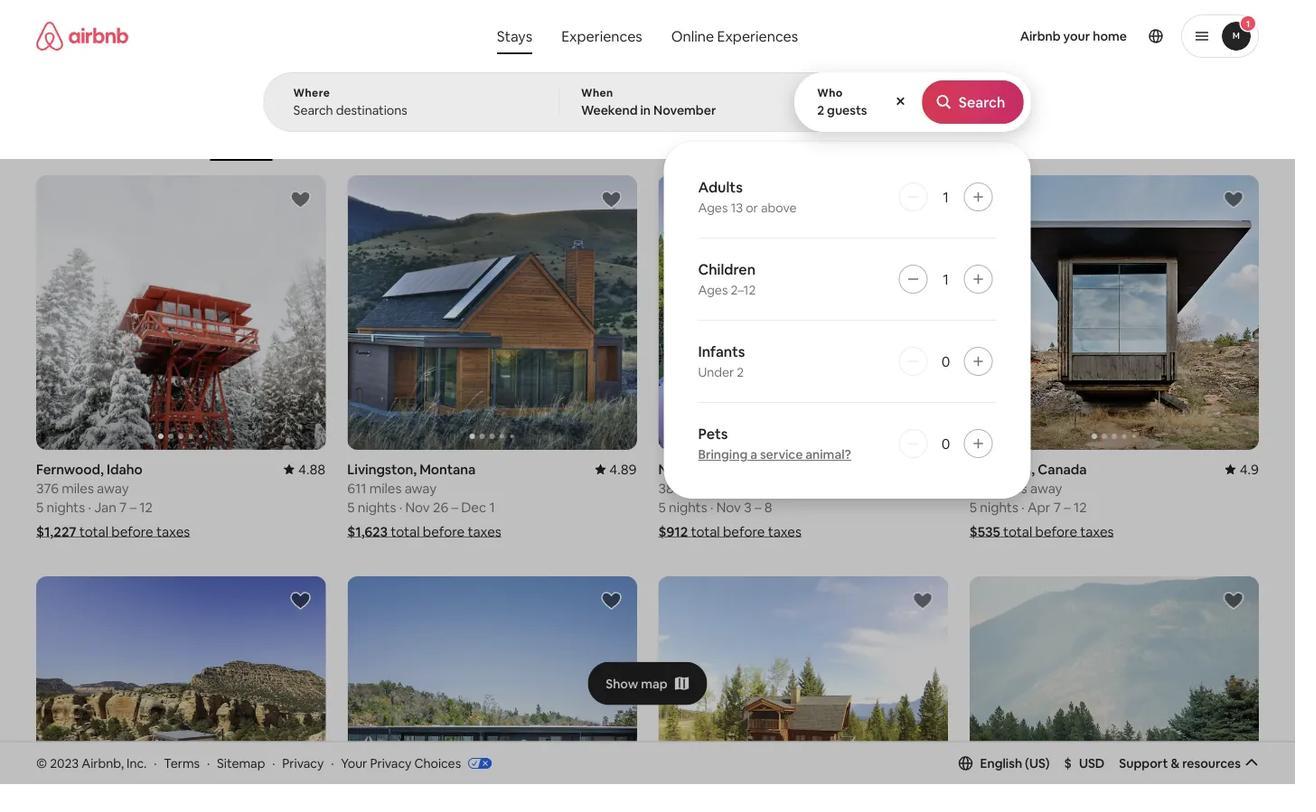 Task type: describe. For each thing, give the bounding box(es) containing it.
taxes inside penticton, canada 379 miles away 5 nights · apr 7 – 12 $535 total before taxes
[[1081, 523, 1115, 541]]

online experiences link
[[657, 18, 813, 54]]

english (us) button
[[959, 756, 1050, 772]]

2023
[[50, 756, 79, 772]]

support & resources
[[1120, 756, 1242, 772]]

nov inside nevada city, california 381 miles away 5 nights · nov 3 – 8 $912 total before taxes
[[717, 499, 742, 517]]

tiny
[[805, 134, 826, 148]]

$ usd
[[1065, 756, 1105, 772]]

show
[[606, 676, 639, 692]]

add to wishlist: nevada city, california image
[[912, 189, 934, 211]]

terms link
[[164, 756, 200, 772]]

under
[[699, 364, 735, 381]]

3
[[744, 499, 752, 517]]

privacy link
[[282, 756, 324, 772]]

before inside penticton, canada 379 miles away 5 nights · apr 7 – 12 $535 total before taxes
[[1036, 523, 1078, 541]]

livingston, montana 611 miles away 5 nights · nov 26 – dec 1 $1,623 total before taxes
[[347, 461, 502, 541]]

$
[[1065, 756, 1072, 772]]

who
[[818, 86, 844, 100]]

airbnb your home
[[1021, 28, 1128, 44]]

611
[[347, 480, 367, 498]]

fernwood, idaho 376 miles away 5 nights · jan 7 – 12 $1,227 total before taxes
[[36, 461, 190, 541]]

infants under 2
[[699, 342, 746, 381]]

4.89
[[610, 461, 637, 479]]

Where field
[[293, 102, 530, 118]]

ages for children
[[699, 282, 728, 298]]

$912
[[659, 523, 688, 541]]

who 2 guests
[[818, 86, 868, 118]]

sitemap
[[217, 756, 265, 772]]

· right inc.
[[154, 756, 157, 772]]

november
[[654, 102, 717, 118]]

map
[[641, 676, 668, 692]]

pets bringing a service animal?
[[699, 425, 852, 463]]

your
[[1064, 28, 1091, 44]]

choices
[[415, 756, 461, 772]]

0 for pets
[[942, 435, 951, 453]]

13
[[731, 200, 743, 216]]

adults ages 13 or above
[[699, 178, 797, 216]]

your privacy choices
[[341, 756, 461, 772]]

nights for 379
[[981, 499, 1019, 517]]

or
[[746, 200, 759, 216]]

fernwood,
[[36, 461, 104, 479]]

5 inside nevada city, california 381 miles away 5 nights · nov 3 – 8 $912 total before taxes
[[659, 499, 666, 517]]

children
[[699, 260, 756, 279]]

montana
[[420, 461, 476, 479]]

city,
[[710, 461, 739, 479]]

nov inside livingston, montana 611 miles away 5 nights · nov 26 – dec 1 $1,623 total before taxes
[[406, 499, 430, 517]]

california
[[742, 461, 803, 479]]

· inside fernwood, idaho 376 miles away 5 nights · jan 7 – 12 $1,227 total before taxes
[[88, 499, 91, 517]]

7 for jan
[[119, 499, 127, 517]]

trending
[[894, 134, 940, 148]]

terms
[[164, 756, 200, 772]]

guests
[[828, 102, 868, 118]]

display total before taxes switch
[[1212, 115, 1244, 137]]

experiences button
[[547, 18, 657, 54]]

381
[[659, 480, 680, 498]]

miles for 376
[[62, 480, 94, 498]]

$535
[[970, 523, 1001, 541]]

5 for 376 miles away
[[36, 499, 44, 517]]

nevada city, california 381 miles away 5 nights · nov 3 – 8 $912 total before taxes
[[659, 461, 803, 541]]

4.9 out of 5 average rating image
[[1226, 461, 1260, 479]]

©
[[36, 756, 47, 772]]

away inside nevada city, california 381 miles away 5 nights · nov 3 – 8 $912 total before taxes
[[718, 480, 750, 498]]

terms · sitemap · privacy ·
[[164, 756, 334, 772]]

away for penticton,
[[1031, 480, 1063, 498]]

2–12
[[731, 282, 756, 298]]

5 for 379 miles away
[[970, 499, 978, 517]]

your
[[341, 756, 367, 772]]

2 inside who 2 guests
[[818, 102, 825, 118]]

376
[[36, 480, 59, 498]]

miles for 379
[[996, 480, 1028, 498]]

dec
[[461, 499, 487, 517]]

add to wishlist: escalante, utah image
[[290, 591, 311, 612]]

group containing amazing views
[[36, 90, 950, 161]]

amazing
[[699, 134, 745, 148]]

airbnb
[[1021, 28, 1061, 44]]

stays button
[[483, 18, 547, 54]]

online experiences
[[672, 27, 799, 45]]

views
[[747, 134, 776, 148]]

idaho
[[107, 461, 143, 479]]

before inside fernwood, idaho 376 miles away 5 nights · jan 7 – 12 $1,227 total before taxes
[[111, 523, 153, 541]]

english
[[981, 756, 1023, 772]]

379
[[970, 480, 993, 498]]

add to wishlist: penticton, canada image
[[1224, 189, 1245, 211]]

penticton, canada 379 miles away 5 nights · apr 7 – 12 $535 total before taxes
[[970, 461, 1115, 541]]

· inside nevada city, california 381 miles away 5 nights · nov 3 – 8 $912 total before taxes
[[711, 499, 714, 517]]

a
[[751, 447, 758, 463]]

show map button
[[588, 663, 708, 706]]

0 for infants
[[942, 352, 951, 371]]

taxes inside livingston, montana 611 miles away 5 nights · nov 26 – dec 1 $1,623 total before taxes
[[468, 523, 502, 541]]

$1,227
[[36, 523, 76, 541]]

livingston,
[[347, 461, 417, 479]]

taxes inside fernwood, idaho 376 miles away 5 nights · jan 7 – 12 $1,227 total before taxes
[[156, 523, 190, 541]]

what can we help you find? tab list
[[483, 18, 657, 54]]

weekend
[[581, 102, 638, 118]]

– for 376 miles away
[[130, 499, 137, 517]]

4.9
[[1240, 461, 1260, 479]]

none search field containing stays
[[264, 0, 1032, 499]]

when
[[581, 86, 614, 100]]

8
[[765, 499, 773, 517]]

bringing
[[699, 447, 748, 463]]

1 inside livingston, montana 611 miles away 5 nights · nov 26 – dec 1 $1,623 total before taxes
[[490, 499, 495, 517]]

above
[[761, 200, 797, 216]]

4.88
[[298, 461, 326, 479]]

nevada
[[659, 461, 707, 479]]

canada
[[1038, 461, 1088, 479]]



Task type: vqa. For each thing, say whether or not it's contained in the screenshot.
the Profile Element
yes



Task type: locate. For each thing, give the bounding box(es) containing it.
· left privacy link
[[272, 756, 275, 772]]

4 before from the left
[[1036, 523, 1078, 541]]

pets
[[699, 425, 728, 443]]

2 total from the left
[[391, 523, 420, 541]]

children ages 2–12
[[699, 260, 756, 298]]

experiences inside experiences button
[[562, 27, 643, 45]]

group
[[36, 90, 950, 161], [36, 175, 326, 451], [347, 175, 637, 451], [659, 175, 948, 451], [970, 175, 1260, 451], [36, 577, 326, 786], [347, 577, 637, 786], [659, 577, 948, 786], [970, 577, 1260, 786]]

None search field
[[264, 0, 1032, 499]]

(us)
[[1026, 756, 1050, 772]]

miles down "fernwood,"
[[62, 480, 94, 498]]

total right $1,623
[[391, 523, 420, 541]]

5
[[36, 499, 44, 517], [347, 499, 355, 517], [659, 499, 666, 517], [970, 499, 978, 517]]

– right 26
[[452, 499, 458, 517]]

1 horizontal spatial 2
[[818, 102, 825, 118]]

1 miles from the left
[[62, 480, 94, 498]]

sitemap link
[[217, 756, 265, 772]]

1 total from the left
[[79, 523, 108, 541]]

miles inside nevada city, california 381 miles away 5 nights · nov 3 – 8 $912 total before taxes
[[683, 480, 715, 498]]

miles inside livingston, montana 611 miles away 5 nights · nov 26 – dec 1 $1,623 total before taxes
[[370, 480, 402, 498]]

0 vertical spatial ages
[[699, 200, 728, 216]]

2 7 from the left
[[1054, 499, 1062, 517]]

26
[[433, 499, 449, 517]]

· left 26
[[399, 499, 403, 517]]

7 inside fernwood, idaho 376 miles away 5 nights · jan 7 – 12 $1,227 total before taxes
[[119, 499, 127, 517]]

away inside livingston, montana 611 miles away 5 nights · nov 26 – dec 1 $1,623 total before taxes
[[405, 480, 437, 498]]

1
[[1247, 18, 1251, 29], [943, 188, 949, 206], [943, 270, 949, 288], [490, 499, 495, 517]]

– inside livingston, montana 611 miles away 5 nights · nov 26 – dec 1 $1,623 total before taxes
[[452, 499, 458, 517]]

2 before from the left
[[423, 523, 465, 541]]

4 nights from the left
[[981, 499, 1019, 517]]

0 horizontal spatial 2
[[737, 364, 744, 381]]

3 away from the left
[[718, 480, 750, 498]]

· inside livingston, montana 611 miles away 5 nights · nov 26 – dec 1 $1,623 total before taxes
[[399, 499, 403, 517]]

total down jan
[[79, 523, 108, 541]]

– inside nevada city, california 381 miles away 5 nights · nov 3 – 8 $912 total before taxes
[[755, 499, 762, 517]]

inc.
[[127, 756, 147, 772]]

– for 611 miles away
[[452, 499, 458, 517]]

· left apr in the bottom right of the page
[[1022, 499, 1025, 517]]

amazing views
[[699, 134, 776, 148]]

airbnb,
[[82, 756, 124, 772]]

away for fernwood,
[[97, 480, 129, 498]]

nights up $1,227
[[47, 499, 85, 517]]

where
[[293, 86, 330, 100]]

12 inside fernwood, idaho 376 miles away 5 nights · jan 7 – 12 $1,227 total before taxes
[[139, 499, 153, 517]]

nights down 379
[[981, 499, 1019, 517]]

ages for adults
[[699, 200, 728, 216]]

before inside nevada city, california 381 miles away 5 nights · nov 3 – 8 $912 total before taxes
[[723, 523, 765, 541]]

airbnb your home link
[[1010, 17, 1139, 55]]

nights inside livingston, montana 611 miles away 5 nights · nov 26 – dec 1 $1,623 total before taxes
[[358, 499, 396, 517]]

1 taxes from the left
[[156, 523, 190, 541]]

12 for jan 7 – 12
[[139, 499, 153, 517]]

0 vertical spatial 2
[[818, 102, 825, 118]]

1 7 from the left
[[119, 499, 127, 517]]

nov left 26
[[406, 499, 430, 517]]

experiences right online
[[718, 27, 799, 45]]

5 inside livingston, montana 611 miles away 5 nights · nov 26 – dec 1 $1,623 total before taxes
[[347, 499, 355, 517]]

nights inside fernwood, idaho 376 miles away 5 nights · jan 7 – 12 $1,227 total before taxes
[[47, 499, 85, 517]]

5 down 376
[[36, 499, 44, 517]]

3 before from the left
[[723, 523, 765, 541]]

2 nights from the left
[[358, 499, 396, 517]]

7 right jan
[[119, 499, 127, 517]]

nights down "381"
[[669, 499, 708, 517]]

1 5 from the left
[[36, 499, 44, 517]]

1 nights from the left
[[47, 499, 85, 517]]

– right apr in the bottom right of the page
[[1065, 499, 1071, 517]]

12 right jan
[[139, 499, 153, 517]]

miles down penticton,
[[996, 480, 1028, 498]]

2 ages from the top
[[699, 282, 728, 298]]

4.89 out of 5 average rating image
[[595, 461, 637, 479]]

nov left 3
[[717, 499, 742, 517]]

apr
[[1028, 499, 1051, 517]]

1 button
[[1182, 14, 1260, 58]]

2 miles from the left
[[370, 480, 402, 498]]

1 horizontal spatial experiences
[[718, 27, 799, 45]]

2 0 from the top
[[942, 435, 951, 453]]

taxes
[[156, 523, 190, 541], [468, 523, 502, 541], [768, 523, 802, 541], [1081, 523, 1115, 541]]

5 down 611
[[347, 499, 355, 517]]

ages inside adults ages 13 or above
[[699, 200, 728, 216]]

2 right "under"
[[737, 364, 744, 381]]

3 5 from the left
[[659, 499, 666, 517]]

1 nov from the left
[[406, 499, 430, 517]]

1 horizontal spatial privacy
[[370, 756, 412, 772]]

add to wishlist: livingston, montana image
[[601, 189, 623, 211]]

support
[[1120, 756, 1169, 772]]

privacy left your
[[282, 756, 324, 772]]

add to wishlist: invermere, canada image
[[912, 591, 934, 612]]

4 – from the left
[[1065, 499, 1071, 517]]

1 12 from the left
[[139, 499, 153, 517]]

4 away from the left
[[1031, 480, 1063, 498]]

5 inside fernwood, idaho 376 miles away 5 nights · jan 7 – 12 $1,227 total before taxes
[[36, 499, 44, 517]]

away up jan
[[97, 480, 129, 498]]

stays tab panel
[[264, 72, 1032, 499]]

ages inside children ages 2–12
[[699, 282, 728, 298]]

add to wishlist: santa rosa, california image
[[601, 591, 623, 612]]

&
[[1172, 756, 1180, 772]]

0 vertical spatial 0
[[942, 352, 951, 371]]

nights up $1,623
[[358, 499, 396, 517]]

4 total from the left
[[1004, 523, 1033, 541]]

taxes inside nevada city, california 381 miles away 5 nights · nov 3 – 8 $912 total before taxes
[[768, 523, 802, 541]]

12 for apr 7 – 12
[[1074, 499, 1088, 517]]

4.88 out of 5 average rating image
[[284, 461, 326, 479]]

before down apr in the bottom right of the page
[[1036, 523, 1078, 541]]

away inside penticton, canada 379 miles away 5 nights · apr 7 – 12 $535 total before taxes
[[1031, 480, 1063, 498]]

3 nights from the left
[[669, 499, 708, 517]]

1 horizontal spatial 7
[[1054, 499, 1062, 517]]

online
[[672, 27, 714, 45]]

1 experiences from the left
[[562, 27, 643, 45]]

before
[[111, 523, 153, 541], [423, 523, 465, 541], [723, 523, 765, 541], [1036, 523, 1078, 541]]

12 inside penticton, canada 379 miles away 5 nights · apr 7 – 12 $535 total before taxes
[[1074, 499, 1088, 517]]

total inside fernwood, idaho 376 miles away 5 nights · jan 7 – 12 $1,227 total before taxes
[[79, 523, 108, 541]]

away inside fernwood, idaho 376 miles away 5 nights · jan 7 – 12 $1,227 total before taxes
[[97, 480, 129, 498]]

3 miles from the left
[[683, 480, 715, 498]]

0
[[942, 352, 951, 371], [942, 435, 951, 453]]

resources
[[1183, 756, 1242, 772]]

nights for 376
[[47, 499, 85, 517]]

total
[[79, 523, 108, 541], [391, 523, 420, 541], [691, 523, 720, 541], [1004, 523, 1033, 541]]

before down 26
[[423, 523, 465, 541]]

– right jan
[[130, 499, 137, 517]]

1 0 from the top
[[942, 352, 951, 371]]

· inside penticton, canada 379 miles away 5 nights · apr 7 – 12 $535 total before taxes
[[1022, 499, 1025, 517]]

ages down adults
[[699, 200, 728, 216]]

ages down children
[[699, 282, 728, 298]]

experiences up "when"
[[562, 27, 643, 45]]

nights
[[47, 499, 85, 517], [358, 499, 396, 517], [669, 499, 708, 517], [981, 499, 1019, 517]]

3 – from the left
[[755, 499, 762, 517]]

nights inside penticton, canada 379 miles away 5 nights · apr 7 – 12 $535 total before taxes
[[981, 499, 1019, 517]]

total inside nevada city, california 381 miles away 5 nights · nov 3 – 8 $912 total before taxes
[[691, 523, 720, 541]]

show map
[[606, 676, 668, 692]]

2 12 from the left
[[1074, 499, 1088, 517]]

2 privacy from the left
[[370, 756, 412, 772]]

1 privacy from the left
[[282, 756, 324, 772]]

4 miles from the left
[[996, 480, 1028, 498]]

2 experiences from the left
[[718, 27, 799, 45]]

– inside penticton, canada 379 miles away 5 nights · apr 7 – 12 $535 total before taxes
[[1065, 499, 1071, 517]]

penticton,
[[970, 461, 1036, 479]]

– inside fernwood, idaho 376 miles away 5 nights · jan 7 – 12 $1,227 total before taxes
[[130, 499, 137, 517]]

1 inside dropdown button
[[1247, 18, 1251, 29]]

5 for 611 miles away
[[347, 499, 355, 517]]

0 horizontal spatial 7
[[119, 499, 127, 517]]

0 horizontal spatial experiences
[[562, 27, 643, 45]]

ages
[[699, 200, 728, 216], [699, 282, 728, 298]]

before down 3
[[723, 523, 765, 541]]

away down city,
[[718, 480, 750, 498]]

nights for 611
[[358, 499, 396, 517]]

tiny homes
[[805, 134, 863, 148]]

total inside penticton, canada 379 miles away 5 nights · apr 7 – 12 $535 total before taxes
[[1004, 523, 1033, 541]]

1 before from the left
[[111, 523, 153, 541]]

© 2023 airbnb, inc. ·
[[36, 756, 157, 772]]

7
[[119, 499, 127, 517], [1054, 499, 1062, 517]]

5 inside penticton, canada 379 miles away 5 nights · apr 7 – 12 $535 total before taxes
[[970, 499, 978, 517]]

add to wishlist: fernwood, idaho image
[[290, 189, 311, 211]]

add to wishlist: columbia falls, montana image
[[1224, 591, 1245, 612]]

–
[[130, 499, 137, 517], [452, 499, 458, 517], [755, 499, 762, 517], [1065, 499, 1071, 517]]

1 vertical spatial ages
[[699, 282, 728, 298]]

$1,623
[[347, 523, 388, 541]]

3 total from the left
[[691, 523, 720, 541]]

– for 379 miles away
[[1065, 499, 1071, 517]]

bringing a service animal? button
[[699, 447, 852, 463]]

miles down "nevada"
[[683, 480, 715, 498]]

1 ages from the top
[[699, 200, 728, 216]]

·
[[88, 499, 91, 517], [399, 499, 403, 517], [711, 499, 714, 517], [1022, 499, 1025, 517], [154, 756, 157, 772], [207, 756, 210, 772], [272, 756, 275, 772], [331, 756, 334, 772]]

2 taxes from the left
[[468, 523, 502, 541]]

total inside livingston, montana 611 miles away 5 nights · nov 26 – dec 1 $1,623 total before taxes
[[391, 523, 420, 541]]

12
[[139, 499, 153, 517], [1074, 499, 1088, 517]]

0 horizontal spatial 12
[[139, 499, 153, 517]]

7 right apr in the bottom right of the page
[[1054, 499, 1062, 517]]

away up 26
[[405, 480, 437, 498]]

when weekend in november
[[581, 86, 717, 118]]

miles
[[62, 480, 94, 498], [370, 480, 402, 498], [683, 480, 715, 498], [996, 480, 1028, 498]]

· left jan
[[88, 499, 91, 517]]

before down jan
[[111, 523, 153, 541]]

5 down 379
[[970, 499, 978, 517]]

1 – from the left
[[130, 499, 137, 517]]

2 inside infants under 2
[[737, 364, 744, 381]]

1 horizontal spatial 12
[[1074, 499, 1088, 517]]

3 taxes from the left
[[768, 523, 802, 541]]

· left your
[[331, 756, 334, 772]]

away for livingston,
[[405, 480, 437, 498]]

miles inside penticton, canada 379 miles away 5 nights · apr 7 – 12 $535 total before taxes
[[996, 480, 1028, 498]]

home
[[1094, 28, 1128, 44]]

4 5 from the left
[[970, 499, 978, 517]]

profile element
[[829, 0, 1260, 72]]

before inside livingston, montana 611 miles away 5 nights · nov 26 – dec 1 $1,623 total before taxes
[[423, 523, 465, 541]]

nights inside nevada city, california 381 miles away 5 nights · nov 3 – 8 $912 total before taxes
[[669, 499, 708, 517]]

privacy inside 'your privacy choices' link
[[370, 756, 412, 772]]

english (us)
[[981, 756, 1050, 772]]

7 inside penticton, canada 379 miles away 5 nights · apr 7 – 12 $535 total before taxes
[[1054, 499, 1062, 517]]

stays
[[497, 27, 533, 45]]

experiences inside 'online experiences' link
[[718, 27, 799, 45]]

total down apr in the bottom right of the page
[[1004, 523, 1033, 541]]

away
[[97, 480, 129, 498], [405, 480, 437, 498], [718, 480, 750, 498], [1031, 480, 1063, 498]]

4 taxes from the left
[[1081, 523, 1115, 541]]

miles for 611
[[370, 480, 402, 498]]

infants
[[699, 342, 746, 361]]

1 vertical spatial 0
[[942, 435, 951, 453]]

2 – from the left
[[452, 499, 458, 517]]

· right terms link at the left of the page
[[207, 756, 210, 772]]

jan
[[94, 499, 116, 517]]

12 right apr in the bottom right of the page
[[1074, 499, 1088, 517]]

2 nov from the left
[[717, 499, 742, 517]]

2 5 from the left
[[347, 499, 355, 517]]

0 horizontal spatial nov
[[406, 499, 430, 517]]

· left 3
[[711, 499, 714, 517]]

2 down who
[[818, 102, 825, 118]]

adults
[[699, 178, 743, 196]]

5 down "381"
[[659, 499, 666, 517]]

miles inside fernwood, idaho 376 miles away 5 nights · jan 7 – 12 $1,227 total before taxes
[[62, 480, 94, 498]]

1 vertical spatial 2
[[737, 364, 744, 381]]

support & resources button
[[1120, 756, 1260, 772]]

privacy right your
[[370, 756, 412, 772]]

1 horizontal spatial nov
[[717, 499, 742, 517]]

1 away from the left
[[97, 480, 129, 498]]

2 away from the left
[[405, 480, 437, 498]]

away up apr in the bottom right of the page
[[1031, 480, 1063, 498]]

your privacy choices link
[[341, 756, 492, 773]]

miles down "livingston,"
[[370, 480, 402, 498]]

experiences
[[562, 27, 643, 45], [718, 27, 799, 45]]

– right 3
[[755, 499, 762, 517]]

usd
[[1080, 756, 1105, 772]]

privacy
[[282, 756, 324, 772], [370, 756, 412, 772]]

0 horizontal spatial privacy
[[282, 756, 324, 772]]

total right the $912
[[691, 523, 720, 541]]

animal?
[[806, 447, 852, 463]]

nov
[[406, 499, 430, 517], [717, 499, 742, 517]]

7 for apr
[[1054, 499, 1062, 517]]



